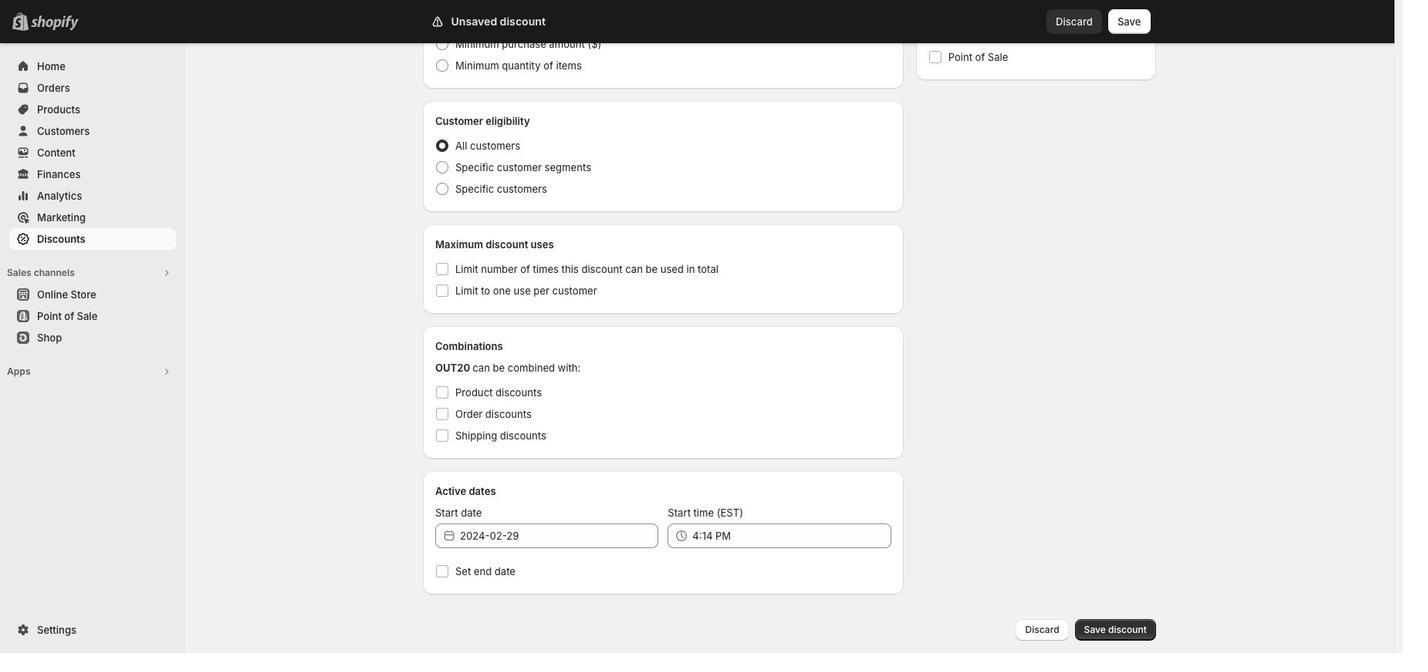 Task type: locate. For each thing, give the bounding box(es) containing it.
shopify image
[[31, 15, 79, 31]]

Enter time text field
[[693, 524, 891, 549]]



Task type: describe. For each thing, give the bounding box(es) containing it.
YYYY-MM-DD text field
[[460, 524, 659, 549]]



Task type: vqa. For each thing, say whether or not it's contained in the screenshot.
'0.00' TEXT BOX
no



